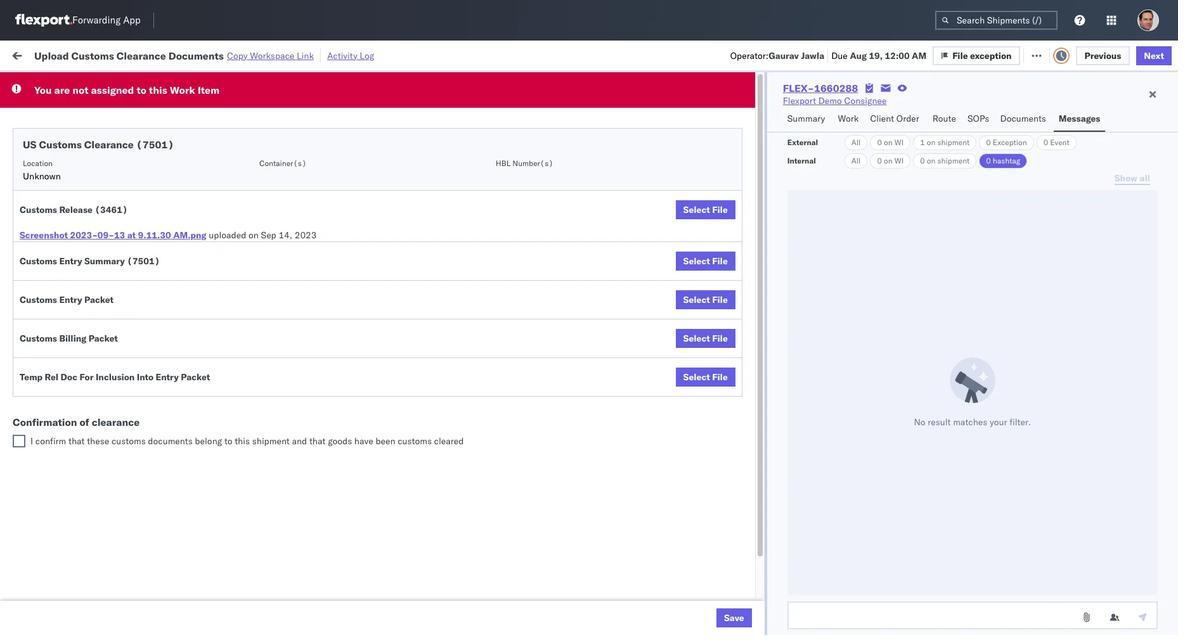 Task type: vqa. For each thing, say whether or not it's contained in the screenshot.


Task type: locate. For each thing, give the bounding box(es) containing it.
pm left container(s)
[[235, 155, 249, 167]]

ca down screenshot
[[29, 245, 41, 256]]

am right 6:00
[[230, 378, 245, 390]]

packet up confirm pickup from los angeles, ca link at bottom left
[[89, 333, 118, 344]]

clearance
[[92, 416, 140, 429]]

ca down unknown
[[29, 189, 41, 200]]

0 horizontal spatial at
[[127, 230, 136, 241]]

1 vertical spatial abcdefg78456546
[[883, 378, 968, 390]]

0 vertical spatial am
[[912, 50, 927, 61]]

demo
[[819, 95, 842, 107]]

1 horizontal spatial that
[[310, 436, 326, 447]]

schedule delivery appointment button up confirm pickup from los angeles, ca at the bottom
[[29, 321, 156, 335]]

ca down us
[[29, 161, 41, 172]]

1 flex-1846748 from the top
[[715, 127, 781, 139]]

1 vertical spatial ceau7522281, hlxu6269489, hlxu8034992
[[798, 155, 995, 166]]

documents for upload customs clearance documents copy workspace link
[[169, 49, 224, 62]]

flex-1889466 for confirm pickup from los angeles, ca
[[715, 351, 781, 362]]

1 horizontal spatial at
[[253, 49, 261, 61]]

3 ocean fcl from the top
[[396, 239, 441, 250]]

los up inclusion
[[114, 350, 129, 361]]

hlxu6269489,
[[866, 127, 931, 138], [866, 155, 931, 166], [866, 183, 931, 194]]

2 vertical spatial test123456
[[883, 183, 936, 194]]

1 vertical spatial clearance
[[84, 138, 134, 151]]

0 vertical spatial 23,
[[286, 351, 300, 362]]

2 1846748 from the top
[[742, 155, 781, 167]]

uploaded
[[209, 230, 246, 241]]

flex-1889466
[[715, 295, 781, 306], [715, 323, 781, 334], [715, 351, 781, 362], [715, 378, 781, 390]]

0 horizontal spatial documents
[[29, 272, 75, 284]]

11 resize handle column header from the left
[[1146, 98, 1162, 636]]

0 vertical spatial dec
[[268, 351, 284, 362]]

pst, for 6:00
[[247, 378, 266, 390]]

0 vertical spatial packet
[[84, 294, 114, 306]]

los right the 09-
[[120, 232, 134, 243]]

7 resize handle column header from the left
[[777, 98, 792, 636]]

summary down container
[[788, 113, 826, 124]]

that right and
[[310, 436, 326, 447]]

select file for customs entry packet
[[684, 294, 728, 306]]

None text field
[[788, 602, 1158, 630]]

entry for summary
[[59, 256, 82, 267]]

upload down screenshot
[[29, 260, 58, 271]]

: for status
[[92, 78, 94, 88]]

forwarding app link
[[15, 14, 141, 27]]

1 hlxu6269489, from the top
[[866, 127, 931, 138]]

select for customs release (3461)
[[684, 204, 710, 216]]

0 horizontal spatial numbers
[[798, 108, 830, 118]]

ca for third the schedule pickup from los angeles, ca 'button' from the top's schedule pickup from los angeles, ca link
[[29, 245, 41, 256]]

schedule up screenshot
[[29, 210, 67, 222]]

1 horizontal spatial gaurav
[[1045, 127, 1073, 139]]

(7501) down you are not assigned to this work item
[[136, 138, 174, 151]]

3 schedule from the top
[[29, 176, 67, 187]]

select for customs entry summary (7501)
[[684, 256, 710, 267]]

packet for customs billing packet
[[89, 333, 118, 344]]

1846748
[[742, 127, 781, 139], [742, 155, 781, 167], [742, 183, 781, 194], [742, 211, 781, 222], [742, 239, 781, 250], [742, 267, 781, 278]]

jawla down messages
[[1076, 127, 1097, 139]]

sops
[[968, 113, 990, 124]]

0 vertical spatial flex-2130384
[[715, 546, 781, 557]]

client order button
[[866, 107, 928, 132]]

4 select file from the top
[[684, 333, 728, 344]]

1 horizontal spatial customs
[[398, 436, 432, 447]]

packet down upload customs clearance documents button
[[84, 294, 114, 306]]

file for customs entry summary (7501)
[[713, 256, 728, 267]]

pickup right location unknown
[[69, 148, 96, 160]]

ready
[[97, 78, 120, 88]]

1 confirm from the top
[[29, 350, 62, 361]]

documents inside upload customs clearance documents
[[29, 272, 75, 284]]

3 1889466 from the top
[[742, 351, 781, 362]]

ceau7522281, down internal on the right of the page
[[798, 183, 864, 194]]

shipment left and
[[252, 436, 290, 447]]

from inside the confirm pickup from rotterdam, netherlands
[[94, 595, 112, 606]]

1 vertical spatial flex-2130384
[[715, 574, 781, 585]]

unknown
[[23, 171, 61, 182]]

1 ceau7522281, from the top
[[798, 127, 864, 138]]

2 ceau7522281, from the top
[[798, 155, 864, 166]]

client for client name
[[481, 103, 501, 113]]

1 vertical spatial jawla
[[1076, 127, 1097, 139]]

0 vertical spatial work
[[139, 49, 161, 61]]

0 vertical spatial hlxu8034992
[[933, 127, 995, 138]]

2 vertical spatial clearance
[[98, 260, 139, 271]]

schedule up confirmation
[[29, 399, 67, 411]]

ca for schedule pickup from los angeles, ca link associated with second the schedule pickup from los angeles, ca 'button' from the bottom of the page
[[29, 300, 41, 312]]

nov for upload customs clearance documents button
[[273, 267, 290, 278]]

schedule pickup from los angeles, ca for second the schedule pickup from los angeles, ca 'button' from the bottom of the page
[[29, 288, 171, 312]]

flex-2130384 up save
[[715, 574, 781, 585]]

1 flex-1889466 from the top
[[715, 295, 781, 306]]

2023 left the goods
[[300, 434, 322, 446]]

clearance for upload customs clearance documents copy workspace link
[[117, 49, 166, 62]]

batch
[[1107, 49, 1132, 61]]

1 all button from the top
[[845, 135, 868, 150]]

None checkbox
[[13, 435, 25, 448]]

clearance down 13
[[98, 260, 139, 271]]

select file button for customs entry packet
[[676, 291, 736, 310]]

confirm delivery link
[[29, 377, 96, 390]]

1 schedule pickup from los angeles, ca from the top
[[29, 148, 171, 172]]

ca for first the schedule pickup from los angeles, ca 'button' from the bottom schedule pickup from los angeles, ca link
[[29, 412, 41, 423]]

schedule delivery appointment link up confirm pickup from los angeles, ca at the bottom
[[29, 321, 156, 334]]

- right choi
[[1105, 434, 1111, 446]]

schedule delivery appointment up 2023-
[[29, 210, 156, 222]]

shipment
[[938, 138, 970, 147], [938, 156, 970, 166], [252, 436, 290, 447]]

confirm for confirm delivery
[[29, 378, 62, 389]]

resize handle column header for flex id button
[[777, 98, 792, 636]]

0 vertical spatial ceau7522281, hlxu6269489, hlxu8034992
[[798, 127, 995, 138]]

2 wi from the top
[[895, 156, 904, 166]]

order
[[897, 113, 920, 124]]

abcdefg78456546
[[883, 351, 968, 362], [883, 378, 968, 390]]

am
[[912, 50, 927, 61], [230, 378, 245, 390]]

ca
[[29, 161, 41, 172], [29, 189, 41, 200], [29, 245, 41, 256], [29, 300, 41, 312], [168, 350, 180, 361], [29, 412, 41, 423]]

consignee inside button
[[565, 103, 602, 113]]

ca inside button
[[168, 350, 180, 361]]

select file for temp rel doc for inclusion into entry packet
[[684, 372, 728, 383]]

0 horizontal spatial work
[[139, 49, 161, 61]]

4 11:59 pm pdt, nov 4, 2022 from the top
[[208, 239, 325, 250]]

packet
[[84, 294, 114, 306], [89, 333, 118, 344], [181, 372, 210, 383]]

2 schedule pickup from los angeles, ca from the top
[[29, 176, 171, 200]]

2 schedule pickup from los angeles, ca button from the top
[[29, 175, 184, 202]]

1 vertical spatial all button
[[845, 154, 868, 169]]

ceau7522281, down container numbers button
[[798, 127, 864, 138]]

documents up in
[[169, 49, 224, 62]]

2130384 up save
[[742, 574, 781, 585]]

1 horizontal spatial summary
[[788, 113, 826, 124]]

0 vertical spatial entry
[[59, 256, 82, 267]]

2022 for upload customs clearance documents button
[[302, 267, 324, 278]]

2 hlxu6269489, from the top
[[866, 155, 931, 166]]

pm left sep
[[235, 239, 249, 250]]

4 resize handle column header from the left
[[459, 98, 474, 636]]

1 select from the top
[[684, 204, 710, 216]]

0 horizontal spatial customs
[[112, 436, 146, 447]]

you are not assigned to this work item
[[34, 84, 220, 96]]

3 hlxu6269489, from the top
[[866, 183, 931, 194]]

select for customs billing packet
[[684, 333, 710, 344]]

1 vertical spatial entry
[[59, 294, 82, 306]]

operator: gaurav jawla
[[731, 50, 825, 61]]

schedule down confirmation
[[29, 434, 67, 445]]

1 horizontal spatial jawla
[[1076, 127, 1097, 139]]

1 vertical spatial all
[[852, 156, 861, 166]]

23, for 2022
[[286, 351, 300, 362]]

2 horizontal spatial work
[[838, 113, 859, 124]]

2022 for third the schedule pickup from los angeles, ca 'button' from the top
[[303, 239, 325, 250]]

clearance for us customs clearance (7501)
[[84, 138, 134, 151]]

1 flex-2130384 from the top
[[715, 546, 781, 557]]

flex-1660288
[[783, 82, 859, 95]]

location unknown
[[23, 159, 61, 182]]

to right for
[[137, 84, 146, 96]]

select
[[684, 204, 710, 216], [684, 256, 710, 267], [684, 294, 710, 306], [684, 333, 710, 344], [684, 372, 710, 383]]

1 fcl from the top
[[425, 127, 441, 139]]

resize handle column header
[[186, 98, 201, 636], [329, 98, 345, 636], [375, 98, 390, 636], [459, 98, 474, 636], [543, 98, 559, 636], [673, 98, 688, 636], [777, 98, 792, 636], [861, 98, 876, 636], [1023, 98, 1038, 636], [1107, 98, 1123, 636], [1146, 98, 1162, 636]]

my
[[13, 46, 33, 64]]

23, up 24,
[[286, 351, 300, 362]]

confirm pickup from los angeles, ca button
[[29, 349, 180, 363]]

1 horizontal spatial :
[[295, 78, 297, 88]]

2130387 down the 1662119
[[742, 518, 781, 529]]

client inside button
[[481, 103, 501, 113]]

1 vertical spatial 2023
[[300, 434, 322, 446]]

my work
[[13, 46, 69, 64]]

4, up container(s)
[[292, 127, 301, 139]]

1 schedule delivery appointment from the top
[[29, 127, 156, 138]]

deadline
[[208, 103, 239, 113]]

3 1846748 from the top
[[742, 183, 781, 194]]

angeles,
[[136, 148, 171, 160], [136, 176, 171, 187], [136, 232, 171, 243], [136, 288, 171, 299], [131, 350, 166, 361], [136, 399, 171, 411]]

packet down 4:00
[[181, 372, 210, 383]]

Search Shipments (/) text field
[[936, 11, 1058, 30]]

test123456 down order
[[883, 127, 936, 139]]

pm down deadline
[[235, 127, 249, 139]]

hlxu8034992 down sops
[[933, 127, 995, 138]]

next
[[1145, 50, 1165, 61]]

1 vertical spatial 23,
[[284, 434, 298, 446]]

1 vertical spatial 0 on wi
[[878, 156, 904, 166]]

hlxu6269489, for gaurav jawla
[[866, 127, 931, 138]]

schedule pickup from los angeles, ca
[[29, 148, 171, 172], [29, 176, 171, 200], [29, 232, 171, 256], [29, 288, 171, 312], [29, 399, 171, 423]]

23, right jan
[[284, 434, 298, 446]]

summary down the 09-
[[84, 256, 125, 267]]

11:59 pm pdt, nov 4, 2022 for 4th schedule delivery appointment button from the bottom
[[208, 127, 325, 139]]

1 horizontal spatial to
[[224, 436, 233, 447]]

agen
[[1159, 434, 1179, 446]]

work right "import"
[[139, 49, 161, 61]]

clearance up the work,
[[117, 49, 166, 62]]

from right 2023-
[[99, 232, 117, 243]]

0 vertical spatial 2130384
[[742, 546, 781, 557]]

1 horizontal spatial -
[[1105, 434, 1111, 446]]

0 vertical spatial documents
[[169, 49, 224, 62]]

appointment down clearance
[[104, 434, 156, 445]]

entry down upload customs clearance documents
[[59, 294, 82, 306]]

0 vertical spatial abcdefg78456546
[[883, 351, 968, 362]]

flex-1889466 button
[[695, 292, 783, 309], [695, 292, 783, 309], [695, 319, 783, 337], [695, 319, 783, 337], [695, 347, 783, 365], [695, 347, 783, 365], [695, 375, 783, 393], [695, 375, 783, 393]]

0 vertical spatial hlxu6269489,
[[866, 127, 931, 138]]

schedule left 2023-
[[29, 232, 67, 243]]

2 ceau7522281, hlxu6269489, hlxu8034992 from the top
[[798, 155, 995, 166]]

2 confirm from the top
[[29, 378, 62, 389]]

on
[[311, 49, 321, 61], [884, 138, 893, 147], [927, 138, 936, 147], [884, 156, 893, 166], [927, 156, 936, 166], [249, 230, 259, 241]]

2022 for confirm pickup from los angeles, ca button
[[302, 351, 324, 362]]

1 horizontal spatial documents
[[169, 49, 224, 62]]

angeles, for 5th the schedule pickup from los angeles, ca 'button' from the bottom
[[136, 148, 171, 160]]

schedule up us
[[29, 127, 67, 138]]

pickup for third the schedule pickup from los angeles, ca 'button' from the top
[[69, 232, 96, 243]]

2022 for confirm delivery button
[[303, 378, 325, 390]]

2 vertical spatial documents
[[29, 272, 75, 284]]

operator:
[[731, 50, 769, 61]]

1 schedule pickup from los angeles, ca link from the top
[[29, 147, 184, 173]]

1 ocean fcl from the top
[[396, 127, 441, 139]]

dec up 6:00 am pst, dec 24, 2022
[[268, 351, 284, 362]]

2 0 on wi from the top
[[878, 156, 904, 166]]

3 4, from the top
[[292, 183, 301, 194]]

0 horizontal spatial consignee
[[565, 103, 602, 113]]

2 : from the left
[[295, 78, 297, 88]]

from inside confirm pickup from los angeles, ca link
[[94, 350, 112, 361]]

clearance inside upload customs clearance documents
[[98, 260, 139, 271]]

4 flex-1846748 from the top
[[715, 211, 781, 222]]

mbl/mawb numbers
[[883, 103, 960, 113]]

1 vertical spatial hlxu6269489,
[[866, 155, 931, 166]]

9 resize handle column header from the left
[[1023, 98, 1038, 636]]

0 vertical spatial to
[[137, 84, 146, 96]]

1 vertical spatial at
[[127, 230, 136, 241]]

0 vertical spatial all button
[[845, 135, 868, 150]]

appointment for first schedule delivery appointment link from the top
[[104, 127, 156, 138]]

1 vertical spatial documents
[[1001, 113, 1047, 124]]

schedule down upload customs clearance documents
[[29, 288, 67, 299]]

activity log button
[[327, 48, 374, 63]]

work inside 'button'
[[139, 49, 161, 61]]

wi for 0
[[895, 156, 904, 166]]

this right for
[[149, 84, 167, 96]]

nov for second the schedule pickup from los angeles, ca 'button' from the top
[[274, 183, 290, 194]]

6 resize handle column header from the left
[[673, 98, 688, 636]]

1 resize handle column header from the left
[[186, 98, 201, 636]]

client name button
[[474, 101, 546, 114]]

5 select from the top
[[684, 372, 710, 383]]

flexport demo consignee
[[783, 95, 887, 107]]

gaurav
[[769, 50, 799, 61], [1045, 127, 1073, 139]]

0 horizontal spatial client
[[481, 103, 501, 113]]

1 horizontal spatial client
[[871, 113, 895, 124]]

4 schedule pickup from los angeles, ca link from the top
[[29, 287, 184, 312]]

4, up 8,
[[292, 239, 301, 250]]

0
[[878, 138, 882, 147], [987, 138, 991, 147], [1044, 138, 1049, 147], [878, 156, 882, 166], [921, 156, 925, 166], [987, 156, 991, 166]]

schedule delivery appointment link down of at the bottom left of page
[[29, 433, 156, 446]]

resize handle column header for client name button
[[543, 98, 559, 636]]

pickup inside the confirm pickup from rotterdam, netherlands
[[64, 595, 91, 606]]

1 test123456 from the top
[[883, 127, 936, 139]]

customs billing packet
[[20, 333, 118, 344]]

5 select file button from the top
[[676, 368, 736, 387]]

flex-2130384 down flex-1662119
[[715, 546, 781, 557]]

3 flex-1889466 from the top
[[715, 351, 781, 362]]

to right belong
[[224, 436, 233, 447]]

test123456 down 0 on shipment
[[883, 183, 936, 194]]

0 vertical spatial ceau7522281,
[[798, 127, 864, 138]]

1 vertical spatial am
[[230, 378, 245, 390]]

customs
[[71, 49, 114, 62], [39, 138, 82, 151], [20, 204, 57, 216], [20, 256, 57, 267], [60, 260, 96, 271], [20, 294, 57, 306], [20, 333, 57, 344]]

2 horizontal spatial documents
[[1001, 113, 1047, 124]]

summary inside "button"
[[788, 113, 826, 124]]

1662119
[[742, 490, 781, 501]]

2 vertical spatial hlxu8034992
[[933, 183, 995, 194]]

1 vertical spatial dec
[[268, 378, 285, 390]]

1 vertical spatial upload
[[29, 260, 58, 271]]

1 vertical spatial no
[[914, 416, 926, 428]]

jawla left the due
[[802, 50, 825, 61]]

3 11:59 from the top
[[208, 183, 233, 194]]

angeles, inside button
[[131, 350, 166, 361]]

due
[[832, 50, 848, 61]]

0 vertical spatial wi
[[895, 138, 904, 147]]

:
[[92, 78, 94, 88], [295, 78, 297, 88]]

file exception
[[962, 49, 1021, 61], [953, 50, 1012, 61]]

1 on shipment
[[921, 138, 970, 147]]

inclusion
[[96, 372, 135, 383]]

dec left 24,
[[268, 378, 285, 390]]

1 vertical spatial test123456
[[883, 155, 936, 167]]

1 horizontal spatial numbers
[[929, 103, 960, 113]]

1 1846748 from the top
[[742, 127, 781, 139]]

appointment up 13
[[104, 210, 156, 222]]

test123456 for omkar savant
[[883, 183, 936, 194]]

numbers down container
[[798, 108, 830, 118]]

0 down 1
[[921, 156, 925, 166]]

from up the (3461)
[[99, 176, 117, 187]]

batch action
[[1107, 49, 1162, 61]]

4, down deadline "button"
[[292, 155, 301, 167]]

all button for external
[[845, 135, 868, 150]]

screenshot
[[20, 230, 68, 241]]

0 vertical spatial -
[[1105, 434, 1111, 446]]

2 schedule delivery appointment link from the top
[[29, 210, 156, 222]]

upload inside upload customs clearance documents
[[29, 260, 58, 271]]

ceau7522281, hlxu6269489, hlxu8034992 for gaurav jawla
[[798, 127, 995, 138]]

documents for upload customs clearance documents
[[29, 272, 75, 284]]

work inside button
[[838, 113, 859, 124]]

confirm delivery
[[29, 378, 96, 389]]

route button
[[928, 107, 963, 132]]

8:30
[[208, 434, 228, 446]]

appointment for 3rd schedule delivery appointment link from the top of the page
[[104, 322, 156, 333]]

1 schedule from the top
[[29, 127, 67, 138]]

1 vertical spatial shipment
[[938, 156, 970, 166]]

3 11:59 pm pdt, nov 4, 2022 from the top
[[208, 183, 325, 194]]

pst, up 6:00 am pst, dec 24, 2022
[[246, 351, 265, 362]]

client inside button
[[871, 113, 895, 124]]

3 appointment from the top
[[104, 322, 156, 333]]

internal
[[788, 156, 816, 166]]

workspace
[[250, 50, 295, 61]]

no left result
[[914, 416, 926, 428]]

for
[[80, 372, 94, 383]]

2 select from the top
[[684, 256, 710, 267]]

0 vertical spatial gaurav
[[769, 50, 799, 61]]

flex-1893174 button
[[695, 403, 783, 421], [695, 403, 783, 421]]

3 schedule pickup from los angeles, ca link from the top
[[29, 231, 184, 257]]

customs down screenshot
[[20, 256, 57, 267]]

4 flex-1889466 from the top
[[715, 378, 781, 390]]

select for temp rel doc for inclusion into entry packet
[[684, 372, 710, 383]]

2130384 down the 1662119
[[742, 546, 781, 557]]

0 vertical spatial test123456
[[883, 127, 936, 139]]

0 horizontal spatial to
[[137, 84, 146, 96]]

from for confirm pickup from los angeles, ca button
[[94, 350, 112, 361]]

confirm inside the confirm pickup from rotterdam, netherlands
[[29, 595, 62, 606]]

0 vertical spatial 0 on wi
[[878, 138, 904, 147]]

: down "187"
[[295, 78, 297, 88]]

1 wi from the top
[[895, 138, 904, 147]]

0 horizontal spatial that
[[68, 436, 85, 447]]

1 vertical spatial packet
[[89, 333, 118, 344]]

ca for schedule pickup from los angeles, ca link associated with second the schedule pickup from los angeles, ca 'button' from the top
[[29, 189, 41, 200]]

0 exception
[[987, 138, 1028, 147]]

you
[[34, 84, 52, 96]]

1 vertical spatial wi
[[895, 156, 904, 166]]

1 vertical spatial to
[[224, 436, 233, 447]]

forwarding
[[72, 14, 121, 26]]

no right snoozed
[[300, 78, 310, 88]]

karl
[[674, 602, 690, 613]]

2 all button from the top
[[845, 154, 868, 169]]

2130387 right lagerfeld
[[742, 602, 781, 613]]

1 all from the top
[[852, 138, 861, 147]]

: right the not
[[92, 78, 94, 88]]

file for customs entry packet
[[713, 294, 728, 306]]

resize handle column header for "mbl/mawb numbers" button
[[1023, 98, 1038, 636]]

customs inside upload customs clearance documents
[[60, 260, 96, 271]]

1 vertical spatial hlxu8034992
[[933, 155, 995, 166]]

pdt,
[[252, 127, 272, 139], [252, 155, 272, 167], [252, 183, 272, 194], [252, 239, 272, 250]]

schedule delivery appointment up us customs clearance (7501)
[[29, 127, 156, 138]]

test123456 down 1
[[883, 155, 936, 167]]

3 select from the top
[[684, 294, 710, 306]]

pickup down upload customs clearance documents
[[69, 288, 96, 299]]

0 horizontal spatial summary
[[84, 256, 125, 267]]

2 that from the left
[[310, 436, 326, 447]]

2022
[[303, 127, 325, 139], [303, 155, 325, 167], [303, 183, 325, 194], [303, 239, 325, 250], [302, 267, 324, 278], [302, 351, 324, 362], [303, 378, 325, 390]]

1 vertical spatial gaurav
[[1045, 127, 1073, 139]]

0 horizontal spatial jawla
[[802, 50, 825, 61]]

schedule pickup from los angeles, ca link for 5th the schedule pickup from los angeles, ca 'button' from the bottom
[[29, 147, 184, 173]]

ca for schedule pickup from los angeles, ca link related to 5th the schedule pickup from los angeles, ca 'button' from the bottom
[[29, 161, 41, 172]]

0 vertical spatial clearance
[[117, 49, 166, 62]]

entry right into
[[156, 372, 179, 383]]

file for customs billing packet
[[713, 333, 728, 344]]

messages button
[[1054, 107, 1106, 132]]

pickup up of at the bottom left of page
[[69, 399, 96, 411]]

from for confirm pickup from rotterdam, netherlands button
[[94, 595, 112, 606]]

from for second the schedule pickup from los angeles, ca 'button' from the top
[[99, 176, 117, 187]]

1 4, from the top
[[292, 127, 301, 139]]

0 vertical spatial summary
[[788, 113, 826, 124]]

blocked,
[[156, 78, 188, 88]]

appointment for 4th schedule delivery appointment link from the top of the page
[[104, 434, 156, 445]]

2 vertical spatial hlxu6269489,
[[866, 183, 931, 194]]

8 resize handle column header from the left
[[861, 98, 876, 636]]

delivery
[[69, 127, 102, 138], [69, 210, 102, 222], [69, 322, 102, 333], [64, 378, 96, 389], [69, 434, 102, 445]]

client left order
[[871, 113, 895, 124]]

2 all from the top
[[852, 156, 861, 166]]

from for third the schedule pickup from los angeles, ca 'button' from the top
[[99, 232, 117, 243]]

hlxu8034992 for gaurav jawla
[[933, 127, 995, 138]]

confirm pickup from los angeles, ca link
[[29, 349, 180, 362]]

2 select file from the top
[[684, 256, 728, 267]]

24,
[[287, 378, 301, 390]]

hlxu8034992 down 1 on shipment
[[933, 155, 995, 166]]

4 fcl from the top
[[425, 267, 441, 278]]

schedule delivery appointment button down of at the bottom left of page
[[29, 433, 156, 447]]

ceau7522281, hlxu6269489, hlxu8034992 for omkar savant
[[798, 183, 995, 194]]

rotterdam,
[[114, 595, 160, 606]]

mode
[[396, 103, 416, 113]]

no result matches your filter.
[[914, 416, 1032, 428]]

numbers inside container numbers
[[798, 108, 830, 118]]

jaehyung
[[1045, 434, 1082, 446]]

5 resize handle column header from the left
[[543, 98, 559, 636]]

am right 12:00
[[912, 50, 927, 61]]

1 vertical spatial 2130384
[[742, 574, 781, 585]]

0 vertical spatial upload
[[34, 49, 69, 62]]

0 horizontal spatial no
[[300, 78, 310, 88]]

2 vertical spatial work
[[838, 113, 859, 124]]

4,
[[292, 127, 301, 139], [292, 155, 301, 167], [292, 183, 301, 194], [292, 239, 301, 250]]

los inside button
[[114, 350, 129, 361]]

abcdefg78456546 for 4:00 pm pst, dec 23, 2022
[[883, 351, 968, 362]]

wi for 1
[[895, 138, 904, 147]]

jaehyung choi - test origin agen
[[1045, 434, 1179, 446]]

dec for 23,
[[268, 351, 284, 362]]

test
[[536, 127, 553, 139], [621, 127, 638, 139], [536, 155, 553, 167], [536, 183, 553, 194], [621, 183, 638, 194], [536, 239, 553, 250], [621, 239, 638, 250], [536, 267, 553, 278], [621, 267, 638, 278], [536, 351, 553, 362], [621, 351, 638, 362], [1113, 434, 1130, 446], [611, 602, 628, 613]]

origin
[[1132, 434, 1157, 446]]

0 vertical spatial confirm
[[29, 350, 62, 361]]

4, down container(s)
[[292, 183, 301, 194]]

3 schedule delivery appointment button from the top
[[29, 321, 156, 335]]

0 horizontal spatial am
[[230, 378, 245, 390]]

file for temp rel doc for inclusion into entry packet
[[713, 372, 728, 383]]

external
[[788, 138, 819, 147]]

numbers up 1 on shipment
[[929, 103, 960, 113]]

1 vertical spatial ceau7522281,
[[798, 155, 864, 166]]

1 vertical spatial (7501)
[[127, 256, 160, 267]]

2 11:59 pm pdt, nov 4, 2022 from the top
[[208, 155, 325, 167]]

0 vertical spatial jawla
[[802, 50, 825, 61]]

3 schedule pickup from los angeles, ca from the top
[[29, 232, 171, 256]]

of
[[80, 416, 89, 429]]

0 horizontal spatial :
[[92, 78, 94, 88]]

1 vertical spatial confirm
[[29, 378, 62, 389]]

0 on wi for 1
[[878, 138, 904, 147]]

shipment down 1 on shipment
[[938, 156, 970, 166]]

2 test123456 from the top
[[883, 155, 936, 167]]

release
[[59, 204, 93, 216]]

0 down client order
[[878, 138, 882, 147]]

customs entry packet
[[20, 294, 114, 306]]

maeu9736123
[[883, 406, 947, 418]]

documents up customs entry packet
[[29, 272, 75, 284]]

1 ceau7522281, hlxu6269489, hlxu8034992 from the top
[[798, 127, 995, 138]]

schedule pickup from los angeles, ca link for third the schedule pickup from los angeles, ca 'button' from the top
[[29, 231, 184, 257]]

exception
[[979, 49, 1021, 61], [971, 50, 1012, 61]]

resize handle column header for mode button
[[459, 98, 474, 636]]

2 vertical spatial packet
[[181, 372, 210, 383]]

2 hlxu8034992 from the top
[[933, 155, 995, 166]]

shipment for 1 on shipment
[[938, 138, 970, 147]]

hlxu8034992 down 0 on shipment
[[933, 183, 995, 194]]

select file button for customs release (3461)
[[676, 200, 736, 220]]

schedule pickup from los angeles, ca for second the schedule pickup from los angeles, ca 'button' from the top
[[29, 176, 171, 200]]

0 on wi
[[878, 138, 904, 147], [878, 156, 904, 166]]

1 select file button from the top
[[676, 200, 736, 220]]

2 2130384 from the top
[[742, 574, 781, 585]]

2 vertical spatial ceau7522281,
[[798, 183, 864, 194]]

23,
[[286, 351, 300, 362], [284, 434, 298, 446]]

maeu9408431
[[883, 602, 947, 613]]

angeles, for third the schedule pickup from los angeles, ca 'button' from the top
[[136, 232, 171, 243]]

schedule delivery appointment button up 2023-
[[29, 210, 156, 224]]

1 vertical spatial work
[[170, 84, 195, 96]]

2130387
[[742, 434, 781, 446], [742, 462, 781, 474], [742, 518, 781, 529], [742, 602, 781, 613]]

filter.
[[1010, 416, 1032, 428]]

delivery inside button
[[64, 378, 96, 389]]

(7501) for customs entry summary (7501)
[[127, 256, 160, 267]]

pst, for 4:00
[[246, 351, 265, 362]]

ca up the 'customs billing packet'
[[29, 300, 41, 312]]

1 schedule pickup from los angeles, ca button from the top
[[29, 147, 184, 174]]

schedule delivery appointment down of at the bottom left of page
[[29, 434, 156, 445]]

filtered by:
[[13, 78, 58, 89]]

0 horizontal spatial gaurav
[[769, 50, 799, 61]]

11:59
[[208, 127, 233, 139], [208, 155, 233, 167], [208, 183, 233, 194], [208, 239, 233, 250]]



Task type: describe. For each thing, give the bounding box(es) containing it.
4 flex-2130387 from the top
[[715, 602, 781, 613]]

pst, for 8:30
[[246, 434, 265, 446]]

and
[[292, 436, 307, 447]]

flex id button
[[688, 101, 779, 114]]

11:00
[[208, 267, 233, 278]]

angeles, for second the schedule pickup from los angeles, ca 'button' from the top
[[136, 176, 171, 187]]

hlxu8034992 for omkar savant
[[933, 183, 995, 194]]

23, for 2023
[[284, 434, 298, 446]]

pickup for confirm pickup from los angeles, ca button
[[64, 350, 91, 361]]

4 schedule from the top
[[29, 210, 67, 222]]

select for customs entry packet
[[684, 294, 710, 306]]

abcdefg78456546 for 6:00 am pst, dec 24, 2022
[[883, 378, 968, 390]]

cleared
[[434, 436, 464, 447]]

customs up location
[[39, 138, 82, 151]]

confirm delivery button
[[29, 377, 96, 391]]

1 vertical spatial summary
[[84, 256, 125, 267]]

los down upload customs clearance documents button
[[120, 288, 134, 299]]

3 schedule delivery appointment from the top
[[29, 322, 156, 333]]

belong
[[195, 436, 222, 447]]

resize handle column header for container numbers button
[[861, 98, 876, 636]]

5 schedule from the top
[[29, 232, 67, 243]]

netherlands
[[29, 607, 79, 619]]

select file for customs billing packet
[[684, 333, 728, 344]]

documents button
[[996, 107, 1054, 132]]

goods
[[328, 436, 352, 447]]

1889466 for confirm pickup from los angeles, ca
[[742, 351, 781, 362]]

client for client order
[[871, 113, 895, 124]]

6 1846748 from the top
[[742, 267, 781, 278]]

4 pdt, from the top
[[252, 239, 272, 250]]

0 down the "client order" button
[[878, 156, 882, 166]]

angeles, for second the schedule pickup from los angeles, ca 'button' from the bottom of the page
[[136, 288, 171, 299]]

confirm for confirm pickup from rotterdam, netherlands
[[29, 595, 62, 606]]

name
[[503, 103, 523, 113]]

pm right 4:00
[[230, 351, 244, 362]]

2 11:59 from the top
[[208, 155, 233, 167]]

in
[[190, 78, 197, 88]]

pm up uploaded
[[235, 183, 249, 194]]

4 11:59 from the top
[[208, 239, 233, 250]]

2 fcl from the top
[[425, 183, 441, 194]]

work
[[36, 46, 69, 64]]

id
[[711, 103, 719, 113]]

snooze
[[351, 103, 376, 113]]

(7501) for us customs clearance (7501)
[[136, 138, 174, 151]]

upload customs clearance documents button
[[29, 259, 184, 286]]

pm right 11:00
[[235, 267, 249, 278]]

copy
[[227, 50, 248, 61]]

5 flex-1846748 from the top
[[715, 239, 781, 250]]

confirm
[[35, 436, 66, 447]]

1 horizontal spatial no
[[914, 416, 926, 428]]

0 on wi for 0
[[878, 156, 904, 166]]

2 flex-2130387 from the top
[[715, 462, 781, 474]]

have
[[355, 436, 373, 447]]

snoozed : no
[[265, 78, 310, 88]]

1889466 for confirm delivery
[[742, 378, 781, 390]]

angeles, for first the schedule pickup from los angeles, ca 'button' from the bottom
[[136, 399, 171, 411]]

6 fcl from the top
[[425, 434, 441, 446]]

clearance for upload customs clearance documents
[[98, 260, 139, 271]]

2 vertical spatial shipment
[[252, 436, 290, 447]]

client order
[[871, 113, 920, 124]]

all for external
[[852, 138, 861, 147]]

0 vertical spatial no
[[300, 78, 310, 88]]

2 vertical spatial entry
[[156, 372, 179, 383]]

test123456 for gaurav jawla
[[883, 127, 936, 139]]

los up the (3461)
[[120, 176, 134, 187]]

4 ocean fcl from the top
[[396, 267, 441, 278]]

187 on track
[[292, 49, 344, 61]]

4 schedule delivery appointment link from the top
[[29, 433, 156, 446]]

4 4, from the top
[[292, 239, 301, 250]]

1 2130387 from the top
[[742, 434, 781, 446]]

flex-1660288 link
[[783, 82, 859, 95]]

delivery for 8:30
[[69, 434, 102, 445]]

1 schedule delivery appointment button from the top
[[29, 126, 156, 140]]

3 schedule pickup from los angeles, ca button from the top
[[29, 231, 184, 258]]

4 schedule pickup from los angeles, ca button from the top
[[29, 287, 184, 314]]

1 horizontal spatial consignee
[[845, 95, 887, 107]]

select file for customs entry summary (7501)
[[684, 256, 728, 267]]

3 resize handle column header from the left
[[375, 98, 390, 636]]

documents
[[148, 436, 193, 447]]

pickup for 5th the schedule pickup from los angeles, ca 'button' from the bottom
[[69, 148, 96, 160]]

11:59 pm pdt, nov 4, 2022 for second the schedule pickup from los angeles, ca 'button' from the top
[[208, 183, 325, 194]]

3 pdt, from the top
[[252, 183, 272, 194]]

upload customs clearance documents link
[[29, 259, 184, 285]]

9.11.30
[[138, 230, 171, 241]]

confirm pickup from los angeles, ca
[[29, 350, 180, 361]]

us
[[23, 138, 37, 151]]

3 2130387 from the top
[[742, 518, 781, 529]]

rel
[[45, 372, 58, 383]]

1 customs from the left
[[112, 436, 146, 447]]

screenshot 2023-09-13 at 9.11.30 am.png uploaded on sep 14, 2023
[[20, 230, 317, 241]]

1 pdt, from the top
[[252, 127, 272, 139]]

workitem
[[14, 103, 47, 113]]

sops button
[[963, 107, 996, 132]]

temp
[[20, 372, 43, 383]]

6 flex-1846748 from the top
[[715, 267, 781, 278]]

1 horizontal spatial am
[[912, 50, 927, 61]]

from for 5th the schedule pickup from los angeles, ca 'button' from the bottom
[[99, 148, 117, 160]]

gaurav jawla
[[1045, 127, 1097, 139]]

billing
[[59, 333, 87, 344]]

1893174
[[742, 406, 781, 418]]

event
[[1051, 138, 1070, 147]]

matches
[[954, 416, 988, 428]]

0 left exception at the top of page
[[987, 138, 991, 147]]

19,
[[869, 50, 883, 61]]

3 schedule delivery appointment link from the top
[[29, 321, 156, 334]]

numbers for container numbers
[[798, 108, 830, 118]]

not
[[72, 84, 88, 96]]

am.png
[[173, 230, 207, 241]]

are
[[54, 84, 70, 96]]

customs left billing at the left bottom of page
[[20, 333, 57, 344]]

0 left event
[[1044, 138, 1049, 147]]

resize handle column header for workitem button
[[186, 98, 201, 636]]

file for customs release (3461)
[[713, 204, 728, 216]]

schedule pickup from los angeles, ca for 5th the schedule pickup from los angeles, ca 'button' from the bottom
[[29, 148, 171, 172]]

activity log
[[327, 50, 374, 61]]

all button for internal
[[845, 154, 868, 169]]

1 that from the left
[[68, 436, 85, 447]]

integration
[[565, 602, 609, 613]]

los up clearance
[[120, 399, 134, 411]]

0 vertical spatial 2023
[[295, 230, 317, 241]]

2 schedule delivery appointment from the top
[[29, 210, 156, 222]]

select file button for temp rel doc for inclusion into entry packet
[[676, 368, 736, 387]]

customs up screenshot
[[20, 204, 57, 216]]

flex-1889466 for confirm delivery
[[715, 378, 781, 390]]

into
[[137, 372, 154, 383]]

upload customs clearance documents copy workspace link
[[34, 49, 314, 62]]

integration test account - karl lagerfeld
[[565, 602, 730, 613]]

for
[[122, 78, 132, 88]]

1 horizontal spatial work
[[170, 84, 195, 96]]

select file button for customs entry summary (7501)
[[676, 252, 736, 271]]

3 flex-2130387 from the top
[[715, 518, 781, 529]]

2 pdt, from the top
[[252, 155, 272, 167]]

confirm for confirm pickup from los angeles, ca
[[29, 350, 62, 361]]

hlxu6269489, for omkar savant
[[866, 183, 931, 194]]

i confirm that these customs documents belong to this shipment and that goods have been customs cleared
[[30, 436, 464, 447]]

upload for upload customs clearance documents copy workspace link
[[34, 49, 69, 62]]

customs up the 'customs billing packet'
[[20, 294, 57, 306]]

778 at risk
[[234, 49, 278, 61]]

packet for customs entry packet
[[84, 294, 114, 306]]

2 1889466 from the top
[[742, 323, 781, 334]]

9 schedule from the top
[[29, 434, 67, 445]]

exception
[[993, 138, 1028, 147]]

flex-1889466 for schedule pickup from los angeles, ca
[[715, 295, 781, 306]]

4 schedule delivery appointment button from the top
[[29, 433, 156, 447]]

confirm pickup from rotterdam, netherlands button
[[29, 594, 184, 621]]

flexport. image
[[15, 14, 72, 27]]

6 schedule from the top
[[29, 288, 67, 299]]

1 horizontal spatial this
[[235, 436, 250, 447]]

schedule pickup from los angeles, ca link for first the schedule pickup from los angeles, ca 'button' from the bottom
[[29, 399, 184, 424]]

5 schedule pickup from los angeles, ca button from the top
[[29, 399, 184, 425]]

2 schedule delivery appointment button from the top
[[29, 210, 156, 224]]

11:59 pm pdt, nov 4, 2022 for third the schedule pickup from los angeles, ca 'button' from the top
[[208, 239, 325, 250]]

1 2130384 from the top
[[742, 546, 781, 557]]

resize handle column header for deadline "button"
[[329, 98, 345, 636]]

these
[[87, 436, 109, 447]]

confirmation
[[13, 416, 77, 429]]

2 schedule from the top
[[29, 148, 67, 160]]

4 1846748 from the top
[[742, 211, 781, 222]]

message (0)
[[171, 49, 223, 61]]

2 4, from the top
[[292, 155, 301, 167]]

your
[[990, 416, 1008, 428]]

10 resize handle column header from the left
[[1107, 98, 1123, 636]]

778
[[234, 49, 250, 61]]

shipment for 0 on shipment
[[938, 156, 970, 166]]

entry for packet
[[59, 294, 82, 306]]

2 customs from the left
[[398, 436, 432, 447]]

doc
[[61, 372, 77, 383]]

11:00 pm pst, nov 8, 2022
[[208, 267, 324, 278]]

numbers for mbl/mawb numbers
[[929, 103, 960, 113]]

1 schedule delivery appointment link from the top
[[29, 126, 156, 139]]

ceau7522281, for gaurav
[[798, 127, 864, 138]]

resize handle column header for consignee button
[[673, 98, 688, 636]]

1660288
[[815, 82, 859, 95]]

los down workitem button
[[120, 148, 134, 160]]

2 ocean fcl from the top
[[396, 183, 441, 194]]

sep
[[261, 230, 276, 241]]

select file for customs release (3461)
[[684, 204, 728, 216]]

schedule pickup from los angeles, ca for third the schedule pickup from los angeles, ca 'button' from the top
[[29, 232, 171, 256]]

import
[[108, 49, 136, 61]]

4 2130387 from the top
[[742, 602, 781, 613]]

pickup for first the schedule pickup from los angeles, ca 'button' from the bottom
[[69, 399, 96, 411]]

2 flex-2130384 from the top
[[715, 574, 781, 585]]

temp rel doc for inclusion into entry packet
[[20, 372, 210, 383]]

batch action button
[[1087, 45, 1170, 64]]

1 11:59 from the top
[[208, 127, 233, 139]]

confirm pickup from rotterdam, netherlands
[[29, 595, 160, 619]]

us customs clearance (7501)
[[23, 138, 174, 151]]

customs up status
[[71, 49, 114, 62]]

pickup for second the schedule pickup from los angeles, ca 'button' from the bottom of the page
[[69, 288, 96, 299]]

5 ocean fcl from the top
[[396, 351, 441, 362]]

0 vertical spatial this
[[149, 84, 167, 96]]

1 flex-2130387 from the top
[[715, 434, 781, 446]]

previous
[[1085, 50, 1122, 61]]

8 schedule from the top
[[29, 399, 67, 411]]

5 fcl from the top
[[425, 351, 441, 362]]

schedule pickup from los angeles, ca link for second the schedule pickup from los angeles, ca 'button' from the top
[[29, 175, 184, 201]]

account
[[630, 602, 664, 613]]

8,
[[292, 267, 300, 278]]

7 schedule from the top
[[29, 322, 67, 333]]

hashtag
[[993, 156, 1021, 166]]

5 1846748 from the top
[[742, 239, 781, 250]]

(0)
[[207, 49, 223, 61]]

6 ocean fcl from the top
[[396, 434, 441, 446]]

progress
[[199, 78, 230, 88]]

appointment for 2nd schedule delivery appointment link from the top
[[104, 210, 156, 222]]

Search Work text field
[[752, 45, 890, 64]]

snoozed
[[265, 78, 295, 88]]

13
[[114, 230, 125, 241]]

3 fcl from the top
[[425, 239, 441, 250]]

1
[[921, 138, 925, 147]]

4 schedule delivery appointment from the top
[[29, 434, 156, 445]]

operator
[[1045, 103, 1075, 113]]

delivery for 6:00
[[64, 378, 96, 389]]

2022 for second the schedule pickup from los angeles, ca 'button' from the top
[[303, 183, 325, 194]]

pst, for 11:00
[[252, 267, 271, 278]]

pickup for second the schedule pickup from los angeles, ca 'button' from the top
[[69, 176, 96, 187]]

upload customs clearance documents
[[29, 260, 139, 284]]

2 flex-1846748 from the top
[[715, 155, 781, 167]]

schedule pickup from los angeles, ca link for second the schedule pickup from los angeles, ca 'button' from the bottom of the page
[[29, 287, 184, 312]]

2 flex-1889466 from the top
[[715, 323, 781, 334]]

customs release (3461)
[[20, 204, 128, 216]]

pm right 8:30
[[230, 434, 244, 446]]

select file button for customs billing packet
[[676, 329, 736, 348]]

3 flex-1846748 from the top
[[715, 183, 781, 194]]

2 2130387 from the top
[[742, 462, 781, 474]]

flex id
[[695, 103, 719, 113]]

187
[[292, 49, 309, 61]]

0 left hashtag
[[987, 156, 991, 166]]

0 horizontal spatial -
[[666, 602, 671, 613]]

status : ready for work, blocked, in progress
[[70, 78, 230, 88]]

from for first the schedule pickup from los angeles, ca 'button' from the bottom
[[99, 399, 117, 411]]

consignee button
[[559, 101, 676, 114]]



